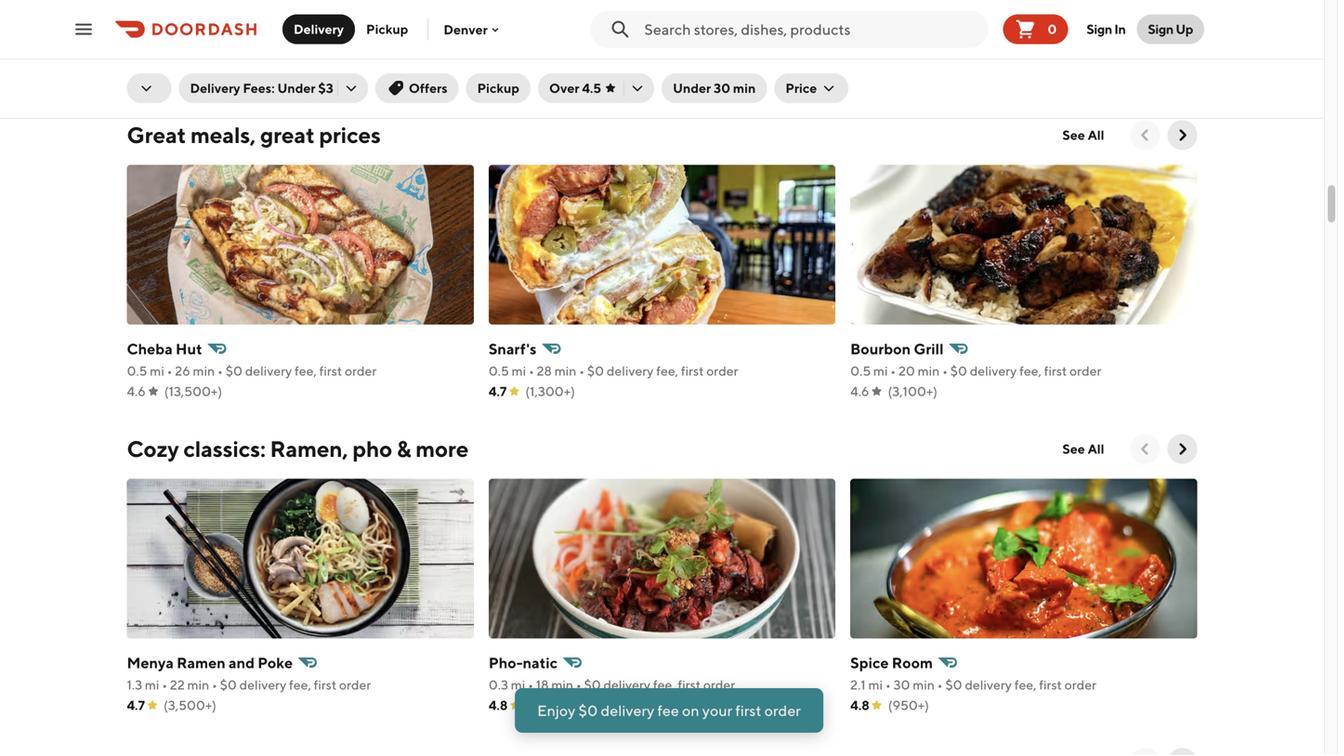 Task type: vqa. For each thing, say whether or not it's contained in the screenshot.


Task type: locate. For each thing, give the bounding box(es) containing it.
1 see from the top
[[1063, 127, 1085, 143]]

4.8
[[489, 698, 508, 713], [850, 698, 870, 713]]

order for menya ramen and poke
[[339, 678, 371, 693]]

mi
[[142, 49, 157, 65], [507, 49, 521, 65], [873, 49, 887, 65], [150, 364, 164, 379], [512, 364, 526, 379], [874, 364, 888, 379], [145, 678, 159, 693], [511, 678, 525, 693], [868, 678, 883, 693]]

0 vertical spatial all
[[1088, 127, 1105, 143]]

first for bourbon grill
[[1044, 364, 1067, 379]]

3 0.5 from the left
[[850, 364, 871, 379]]

1 horizontal spatial under
[[673, 80, 711, 96]]

4.7 for menya ramen and poke
[[127, 698, 145, 713]]

1 horizontal spatial &
[[892, 26, 902, 44]]

all
[[1088, 127, 1105, 143], [1088, 442, 1105, 457]]

1 horizontal spatial 4.8
[[850, 698, 870, 713]]

min right 24
[[550, 49, 572, 65]]

min for room
[[913, 678, 935, 693]]

1 vertical spatial delivery
[[190, 80, 240, 96]]

snarf's
[[489, 340, 537, 358]]

min right 26
[[193, 364, 215, 379]]

4.8 down 0.3
[[489, 698, 508, 713]]

menya ramen and poke
[[127, 654, 293, 672]]

2 all from the top
[[1088, 442, 1105, 457]]

1 horizontal spatial 30
[[894, 678, 910, 693]]

1 vertical spatial see all
[[1063, 442, 1105, 457]]

4.8 for pho-natic
[[489, 698, 508, 713]]

min inside daboba 1.2 mi • 24 min • $​0 delivery fee, first order
[[550, 49, 572, 65]]

1 horizontal spatial sign
[[1148, 21, 1174, 37]]

1.1 mi • 23 min • $​0 delivery fee, first order
[[127, 49, 369, 65]]

(68)
[[164, 70, 188, 85]]

0.5 for snarf's
[[489, 364, 509, 379]]

see for great meals, great prices
[[1063, 127, 1085, 143]]

30
[[714, 80, 730, 96], [894, 678, 910, 693]]

pickup down 1.2
[[477, 80, 520, 96]]

2 4.8 from the left
[[850, 698, 870, 713]]

bourbon grill
[[850, 340, 944, 358]]

0.5 down cheba
[[127, 364, 147, 379]]

mi right 1.3 on the bottom
[[145, 678, 159, 693]]

see all link
[[1051, 121, 1116, 150], [1051, 435, 1116, 464]]

enjoy $0 delivery fee on your first order
[[537, 702, 801, 720]]

first for pad thai
[[311, 49, 334, 65]]

under
[[277, 80, 316, 96], [673, 80, 711, 96]]

previous button of carousel image
[[1136, 126, 1155, 145]]

delivery for snarf's
[[607, 364, 654, 379]]

2 under from the left
[[673, 80, 711, 96]]

1 horizontal spatial 4.6
[[850, 384, 869, 399]]

under left $3
[[277, 80, 316, 96]]

fee,
[[287, 49, 309, 65], [651, 49, 673, 65], [1017, 49, 1040, 65], [295, 364, 317, 379], [656, 364, 678, 379], [1020, 364, 1042, 379], [289, 678, 311, 693], [653, 678, 675, 693], [1015, 678, 1037, 693]]

pickup up offers button
[[366, 21, 408, 37]]

4.6 for cheba hut
[[127, 384, 146, 399]]

0 horizontal spatial 4.8
[[489, 698, 508, 713]]

4.7 down 1.1
[[127, 70, 145, 85]]

all left previous button of carousel image
[[1088, 442, 1105, 457]]

1 horizontal spatial 0.5
[[489, 364, 509, 379]]

min down "room"
[[913, 678, 935, 693]]

fee, for pad thai
[[287, 49, 309, 65]]

0 horizontal spatial under
[[277, 80, 316, 96]]

4.7 for pad thai
[[127, 70, 145, 85]]

pho-
[[489, 654, 523, 672]]

order for pho-natic
[[703, 678, 735, 693]]

in
[[1114, 21, 1126, 37]]

2 0.5 from the left
[[489, 364, 509, 379]]

pickup
[[366, 21, 408, 37], [477, 80, 520, 96]]

4.7 down snarf's
[[489, 384, 507, 399]]

mi right 1.2
[[507, 49, 521, 65]]

first inside daboba 1.2 mi • 24 min • $​0 delivery fee, first order
[[676, 49, 699, 65]]

mi right 1.1
[[142, 49, 157, 65]]

0 horizontal spatial sign
[[1087, 21, 1112, 37]]

delivery for cheba hut
[[245, 364, 292, 379]]

fee, inside daboba 1.2 mi • 24 min • $​0 delivery fee, first order
[[651, 49, 673, 65]]

mi down snarf's
[[512, 364, 526, 379]]

min right 28
[[555, 364, 577, 379]]

2 sign from the left
[[1148, 21, 1174, 37]]

your
[[702, 702, 733, 720]]

4.7
[[127, 70, 145, 85], [489, 384, 507, 399], [127, 698, 145, 713]]

1 see all link from the top
[[1051, 121, 1116, 150]]

sign left the 'in'
[[1087, 21, 1112, 37]]

see all left previous button of carousel image
[[1063, 442, 1105, 457]]

0 vertical spatial see all
[[1063, 127, 1105, 143]]

1 vertical spatial see
[[1063, 442, 1085, 457]]

mi down cheba
[[150, 364, 164, 379]]

pickup for right pickup 'button'
[[477, 80, 520, 96]]

delivery up $3
[[294, 21, 344, 37]]

& up 29
[[892, 26, 902, 44]]

&
[[892, 26, 902, 44], [397, 436, 411, 462]]

order for cheba hut
[[345, 364, 377, 379]]

delivery
[[237, 49, 284, 65], [602, 49, 649, 65], [968, 49, 1015, 65], [245, 364, 292, 379], [607, 364, 654, 379], [970, 364, 1017, 379], [239, 678, 286, 693], [604, 678, 651, 693], [965, 678, 1012, 693], [601, 702, 655, 720]]

order for bourbon grill
[[1070, 364, 1102, 379]]

30 up (950+)
[[894, 678, 910, 693]]

4.6
[[127, 384, 146, 399], [850, 384, 869, 399]]

sign for sign up
[[1148, 21, 1174, 37]]

offers button
[[375, 73, 459, 103]]

fee, for menya ramen and poke
[[289, 678, 311, 693]]

0.5 for bourbon grill
[[850, 364, 871, 379]]

Store search: begin typing to search for stores available on DoorDash text field
[[644, 19, 981, 39]]

under inside button
[[673, 80, 711, 96]]

4.6 down cheba
[[127, 384, 146, 399]]

$​0
[[218, 49, 235, 65], [582, 49, 599, 65], [948, 49, 965, 65], [226, 364, 242, 379], [587, 364, 604, 379], [950, 364, 967, 379], [220, 678, 237, 693], [584, 678, 601, 693], [945, 678, 962, 693]]

1 vertical spatial see all link
[[1051, 435, 1116, 464]]

all left previous button of carousel icon
[[1088, 127, 1105, 143]]

min right "20"
[[918, 364, 940, 379]]

0 horizontal spatial pickup
[[366, 21, 408, 37]]

order for curry & grill indian nepali cuisine
[[1068, 49, 1099, 65]]

sign left up
[[1148, 21, 1174, 37]]

2 horizontal spatial 0.5
[[850, 364, 871, 379]]

0 horizontal spatial &
[[397, 436, 411, 462]]

great meals, great prices
[[127, 122, 381, 148]]

sign
[[1087, 21, 1112, 37], [1148, 21, 1174, 37]]

1 horizontal spatial pickup
[[477, 80, 520, 96]]

24
[[532, 49, 547, 65]]

delivery for bourbon grill
[[970, 364, 1017, 379]]

(1,100+)
[[526, 698, 574, 713]]

more
[[416, 436, 469, 462]]

delivery right (68)
[[190, 80, 240, 96]]

4.6 down bourbon
[[850, 384, 869, 399]]

2 see all from the top
[[1063, 442, 1105, 457]]

mi right 2.1
[[868, 678, 883, 693]]

4.9
[[489, 70, 508, 85]]

delivery for spice room
[[965, 678, 1012, 693]]

0.5 down bourbon
[[850, 364, 871, 379]]

min right the 23
[[185, 49, 207, 65]]

min right 22
[[187, 678, 209, 693]]

mi down bourbon
[[874, 364, 888, 379]]

over 4.5
[[549, 80, 601, 96]]

delivery
[[294, 21, 344, 37], [190, 80, 240, 96]]

0 vertical spatial 4.7
[[127, 70, 145, 85]]

30 left "price"
[[714, 80, 730, 96]]

1 vertical spatial pickup button
[[466, 73, 531, 103]]

see for cozy classics: ramen, pho & more
[[1063, 442, 1085, 457]]

min inside under 30 min button
[[733, 80, 756, 96]]

fee, for pho-natic
[[653, 678, 675, 693]]

over
[[549, 80, 579, 96]]

4.8 down 2.1
[[850, 698, 870, 713]]

min for thai
[[185, 49, 207, 65]]

0 horizontal spatial 4.6
[[127, 384, 146, 399]]

1 vertical spatial pickup
[[477, 80, 520, 96]]

see all link left previous button of carousel icon
[[1051, 121, 1116, 150]]

0 horizontal spatial pickup button
[[355, 14, 420, 44]]

1 see all from the top
[[1063, 127, 1105, 143]]

2 see from the top
[[1063, 442, 1085, 457]]

2.0
[[850, 49, 870, 65]]

min right the 18
[[551, 678, 573, 693]]

1 all from the top
[[1088, 127, 1105, 143]]

2.1
[[850, 678, 866, 693]]

fee, for bourbon grill
[[1020, 364, 1042, 379]]

2 see all link from the top
[[1051, 435, 1116, 464]]

delivery for pad thai
[[237, 49, 284, 65]]

1 horizontal spatial delivery
[[294, 21, 344, 37]]

0 vertical spatial 30
[[714, 80, 730, 96]]

0.5
[[127, 364, 147, 379], [489, 364, 509, 379], [850, 364, 871, 379]]

1 vertical spatial all
[[1088, 442, 1105, 457]]

see
[[1063, 127, 1085, 143], [1063, 442, 1085, 457]]

delivery inside button
[[294, 21, 344, 37]]

first for spice room
[[1039, 678, 1062, 693]]

mi for cheba hut
[[150, 364, 164, 379]]

2 4.6 from the left
[[850, 384, 869, 399]]

1 vertical spatial 30
[[894, 678, 910, 693]]

$​0 for curry & grill indian nepali cuisine
[[948, 49, 965, 65]]

0 horizontal spatial delivery
[[190, 80, 240, 96]]

pickup button
[[355, 14, 420, 44], [466, 73, 531, 103]]

see all for cozy classics: ramen, pho & more
[[1063, 442, 1105, 457]]

see all
[[1063, 127, 1105, 143], [1063, 442, 1105, 457]]

& right pho
[[397, 436, 411, 462]]

23
[[168, 49, 182, 65]]

(1,300+)
[[525, 384, 575, 399]]

0 horizontal spatial 0.5
[[127, 364, 147, 379]]

4.7 down 1.3 on the bottom
[[127, 698, 145, 713]]

1 vertical spatial 4.7
[[489, 384, 507, 399]]

1 4.8 from the left
[[489, 698, 508, 713]]

fee, for cheba hut
[[295, 364, 317, 379]]

hut
[[176, 340, 202, 358]]

grill
[[905, 26, 935, 44], [914, 340, 944, 358]]

min left "price"
[[733, 80, 756, 96]]

2 vertical spatial 4.7
[[127, 698, 145, 713]]

under down daboba 1.2 mi • 24 min • $​0 delivery fee, first order
[[673, 80, 711, 96]]

1 4.6 from the left
[[127, 384, 146, 399]]

min for ramen
[[187, 678, 209, 693]]

see left previous button of carousel image
[[1063, 442, 1085, 457]]

min right 29
[[916, 49, 938, 65]]

0 vertical spatial delivery
[[294, 21, 344, 37]]

mi for pho-natic
[[511, 678, 525, 693]]

$​0 for pho-natic
[[584, 678, 601, 693]]

great
[[127, 122, 186, 148]]

$​0 for menya ramen and poke
[[220, 678, 237, 693]]

0 vertical spatial grill
[[905, 26, 935, 44]]

delivery for curry & grill indian nepali cuisine
[[968, 49, 1015, 65]]

see left previous button of carousel icon
[[1063, 127, 1085, 143]]

see all link left previous button of carousel image
[[1051, 435, 1116, 464]]

sign up
[[1148, 21, 1193, 37]]

1 sign from the left
[[1087, 21, 1112, 37]]

4.5
[[582, 80, 601, 96]]

see all left previous button of carousel icon
[[1063, 127, 1105, 143]]

grill up 29
[[905, 26, 935, 44]]

0.5 down snarf's
[[489, 364, 509, 379]]

next button of carousel image
[[1173, 440, 1192, 459]]

grill up "20"
[[914, 340, 944, 358]]

1.2
[[489, 49, 504, 65]]

mi right 0.3
[[511, 678, 525, 693]]

0.5 for cheba hut
[[127, 364, 147, 379]]

0 vertical spatial pickup button
[[355, 14, 420, 44]]

0 vertical spatial see
[[1063, 127, 1085, 143]]

0 horizontal spatial 30
[[714, 80, 730, 96]]

classics:
[[183, 436, 266, 462]]

sign up link
[[1137, 14, 1204, 44]]

all for great meals, great prices
[[1088, 127, 1105, 143]]

pickup button down 1.2
[[466, 73, 531, 103]]

nepali
[[985, 26, 1031, 44]]

(950+)
[[888, 698, 929, 713]]

sign in
[[1087, 21, 1126, 37]]

enjoy
[[537, 702, 576, 720]]

mi right 2.0
[[873, 49, 887, 65]]

mi for spice room
[[868, 678, 883, 693]]

1 0.5 from the left
[[127, 364, 147, 379]]

0 vertical spatial pickup
[[366, 21, 408, 37]]

$0
[[579, 702, 598, 720]]

4.6 for bourbon grill
[[850, 384, 869, 399]]

0 vertical spatial see all link
[[1051, 121, 1116, 150]]

pickup button up offers button
[[355, 14, 420, 44]]



Task type: describe. For each thing, give the bounding box(es) containing it.
order for snarf's
[[706, 364, 738, 379]]

first for snarf's
[[681, 364, 704, 379]]

price button
[[774, 73, 849, 103]]

18
[[536, 678, 549, 693]]

ramen
[[177, 654, 226, 672]]

open menu image
[[72, 18, 95, 40]]

meals,
[[190, 122, 256, 148]]

first for pho-natic
[[678, 678, 701, 693]]

delivery inside daboba 1.2 mi • 24 min • $​0 delivery fee, first order
[[602, 49, 649, 65]]

spice room
[[850, 654, 933, 672]]

min for &
[[916, 49, 938, 65]]

4.7 for snarf's
[[489, 384, 507, 399]]

mi for menya ramen and poke
[[145, 678, 159, 693]]

20
[[899, 364, 915, 379]]

min for hut
[[193, 364, 215, 379]]

cozy
[[127, 436, 179, 462]]

cozy classics: ramen, pho & more link
[[127, 435, 469, 464]]

bourbon
[[850, 340, 911, 358]]

price
[[786, 80, 817, 96]]

(13,500+)
[[164, 384, 222, 399]]

first for cheba hut
[[319, 364, 342, 379]]

0.5 mi • 26 min • $​0 delivery fee, first order
[[127, 364, 377, 379]]

cozy classics: ramen, pho & more
[[127, 436, 469, 462]]

natic
[[523, 654, 558, 672]]

order for spice room
[[1065, 678, 1097, 693]]

menya
[[127, 654, 174, 672]]

$​0 for snarf's
[[587, 364, 604, 379]]

22
[[170, 678, 185, 693]]

daboba 1.2 mi • 24 min • $​0 delivery fee, first order
[[489, 26, 733, 65]]

fee
[[657, 702, 679, 720]]

prices
[[319, 122, 381, 148]]

sign in link
[[1076, 11, 1137, 48]]

1 vertical spatial &
[[397, 436, 411, 462]]

cuisine
[[1034, 26, 1086, 44]]

daboba
[[489, 26, 543, 44]]

0
[[1048, 21, 1057, 37]]

next button of carousel image
[[1173, 126, 1192, 145]]

delivery button
[[283, 14, 355, 44]]

sign for sign in
[[1087, 21, 1112, 37]]

0 vertical spatial &
[[892, 26, 902, 44]]

ramen,
[[270, 436, 348, 462]]

4.8 for spice room
[[850, 698, 870, 713]]

$​0 for spice room
[[945, 678, 962, 693]]

first for menya ramen and poke
[[314, 678, 337, 693]]

2.0 mi • 29 min • $​0 delivery fee, first order
[[850, 49, 1099, 65]]

first for curry & grill indian nepali cuisine
[[1042, 49, 1065, 65]]

see all for great meals, great prices
[[1063, 127, 1105, 143]]

poke
[[258, 654, 293, 672]]

order inside daboba 1.2 mi • 24 min • $​0 delivery fee, first order
[[702, 49, 733, 65]]

mi for curry & grill indian nepali cuisine
[[873, 49, 887, 65]]

fee, for curry & grill indian nepali cuisine
[[1017, 49, 1040, 65]]

29
[[898, 49, 913, 65]]

mi inside daboba 1.2 mi • 24 min • $​0 delivery fee, first order
[[507, 49, 521, 65]]

pad
[[127, 26, 154, 44]]

fee, for spice room
[[1015, 678, 1037, 693]]

indian
[[938, 26, 982, 44]]

30 inside button
[[714, 80, 730, 96]]

1 horizontal spatial pickup button
[[466, 73, 531, 103]]

1.3 mi • 22 min • $​0 delivery fee, first order
[[127, 678, 371, 693]]

28
[[537, 364, 552, 379]]

mi for snarf's
[[512, 364, 526, 379]]

under 30 min
[[673, 80, 756, 96]]

up
[[1176, 21, 1193, 37]]

denver button
[[444, 22, 503, 37]]

0.5 mi • 20 min • $​0 delivery fee, first order
[[850, 364, 1102, 379]]

all for cozy classics: ramen, pho & more
[[1088, 442, 1105, 457]]

(30)
[[526, 70, 552, 85]]

great
[[260, 122, 315, 148]]

cheba
[[127, 340, 173, 358]]

mi for bourbon grill
[[874, 364, 888, 379]]

0.3 mi • 18 min • $​0 delivery fee, first order
[[489, 678, 735, 693]]

and
[[229, 654, 255, 672]]

on
[[682, 702, 699, 720]]

min for natic
[[551, 678, 573, 693]]

$​0 for pad thai
[[218, 49, 235, 65]]

under 30 min button
[[662, 73, 767, 103]]

2.1 mi • 30 min • $​0 delivery fee, first order
[[850, 678, 1097, 693]]

1 vertical spatial grill
[[914, 340, 944, 358]]

order for pad thai
[[337, 49, 369, 65]]

room
[[892, 654, 933, 672]]

pad thai
[[127, 26, 187, 44]]

$​0 inside daboba 1.2 mi • 24 min • $​0 delivery fee, first order
[[582, 49, 599, 65]]

spice
[[850, 654, 889, 672]]

delivery for pho-natic
[[604, 678, 651, 693]]

pickup for left pickup 'button'
[[366, 21, 408, 37]]

great meals, great prices link
[[127, 121, 381, 150]]

min for grill
[[918, 364, 940, 379]]

pho
[[353, 436, 392, 462]]

$3
[[318, 80, 333, 96]]

denver
[[444, 22, 488, 37]]

offers
[[409, 80, 448, 96]]

0.5 mi • 28 min • $​0 delivery fee, first order
[[489, 364, 738, 379]]

$​0 for cheba hut
[[226, 364, 242, 379]]

0.3
[[489, 678, 508, 693]]

delivery for menya ramen and poke
[[239, 678, 286, 693]]

1.1
[[127, 49, 140, 65]]

curry & grill indian nepali cuisine
[[850, 26, 1086, 44]]

see all link for cozy classics: ramen, pho & more
[[1051, 435, 1116, 464]]

fee, for snarf's
[[656, 364, 678, 379]]

fees:
[[243, 80, 275, 96]]

1.3
[[127, 678, 142, 693]]

thai
[[157, 26, 187, 44]]

mi for pad thai
[[142, 49, 157, 65]]

$​0 for bourbon grill
[[950, 364, 967, 379]]

pho-natic
[[489, 654, 558, 672]]

26
[[175, 364, 190, 379]]

see all link for great meals, great prices
[[1051, 121, 1116, 150]]

(3,100+)
[[888, 384, 938, 399]]

delivery for delivery
[[294, 21, 344, 37]]

over 4.5 button
[[538, 73, 654, 103]]

cheba hut
[[127, 340, 202, 358]]

previous button of carousel image
[[1136, 440, 1155, 459]]

delivery for delivery fees: under $3
[[190, 80, 240, 96]]

delivery fees: under $3
[[190, 80, 333, 96]]

(3,500+)
[[164, 698, 216, 713]]

1 under from the left
[[277, 80, 316, 96]]

curry
[[850, 26, 889, 44]]

0 button
[[1003, 14, 1068, 44]]



